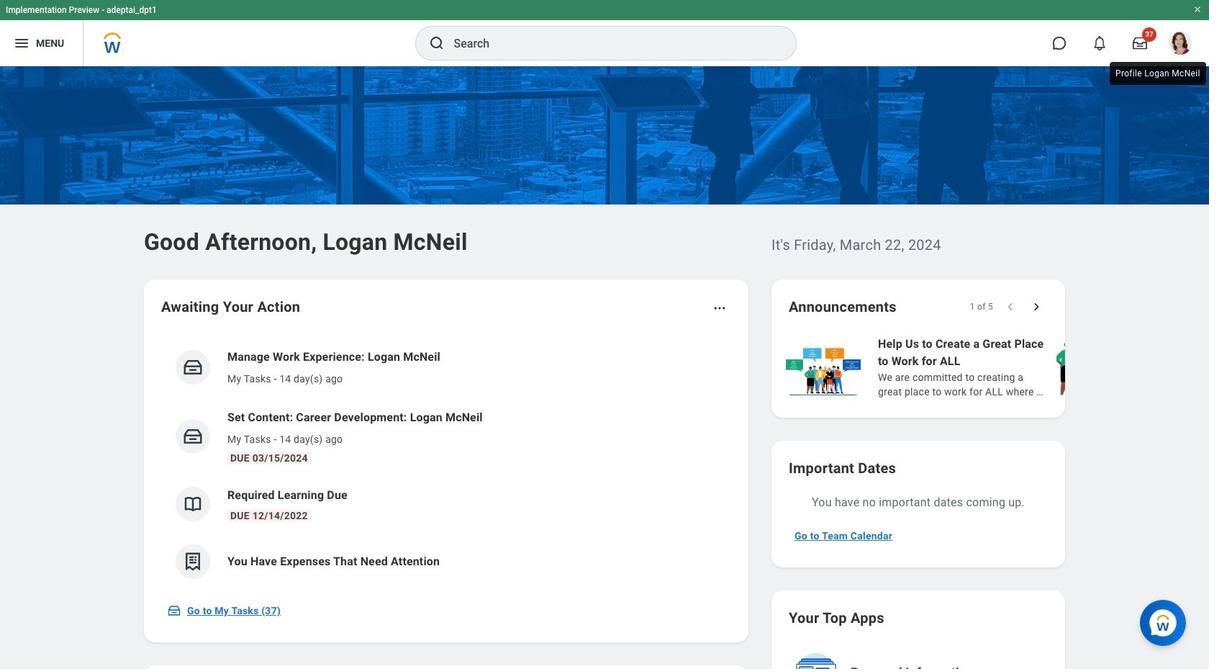 Task type: vqa. For each thing, say whether or not it's contained in the screenshot.
Professional within the commercial / professional event
no



Task type: describe. For each thing, give the bounding box(es) containing it.
inbox large image
[[1134, 36, 1148, 50]]

book open image
[[182, 493, 204, 515]]

1 horizontal spatial list
[[784, 334, 1210, 400]]

related actions image
[[713, 301, 727, 315]]

0 horizontal spatial list
[[161, 337, 732, 591]]

chevron right small image
[[1030, 300, 1044, 314]]



Task type: locate. For each thing, give the bounding box(es) containing it.
search image
[[428, 35, 445, 52]]

inbox image inside list
[[182, 356, 204, 378]]

profile logan mcneil image
[[1170, 32, 1193, 58]]

banner
[[0, 0, 1210, 66]]

main content
[[0, 66, 1210, 669]]

Search Workday  search field
[[454, 27, 767, 59]]

close environment banner image
[[1194, 5, 1203, 14]]

tooltip
[[1108, 59, 1210, 88]]

chevron left small image
[[1004, 300, 1018, 314]]

0 vertical spatial inbox image
[[182, 356, 204, 378]]

inbox image
[[182, 356, 204, 378], [167, 604, 181, 618]]

justify image
[[13, 35, 30, 52]]

0 horizontal spatial inbox image
[[167, 604, 181, 618]]

notifications large image
[[1093, 36, 1108, 50]]

1 horizontal spatial inbox image
[[182, 356, 204, 378]]

list
[[784, 334, 1210, 400], [161, 337, 732, 591]]

dashboard expenses image
[[182, 551, 204, 573]]

inbox image
[[182, 426, 204, 447]]

status
[[971, 301, 994, 313]]

1 vertical spatial inbox image
[[167, 604, 181, 618]]



